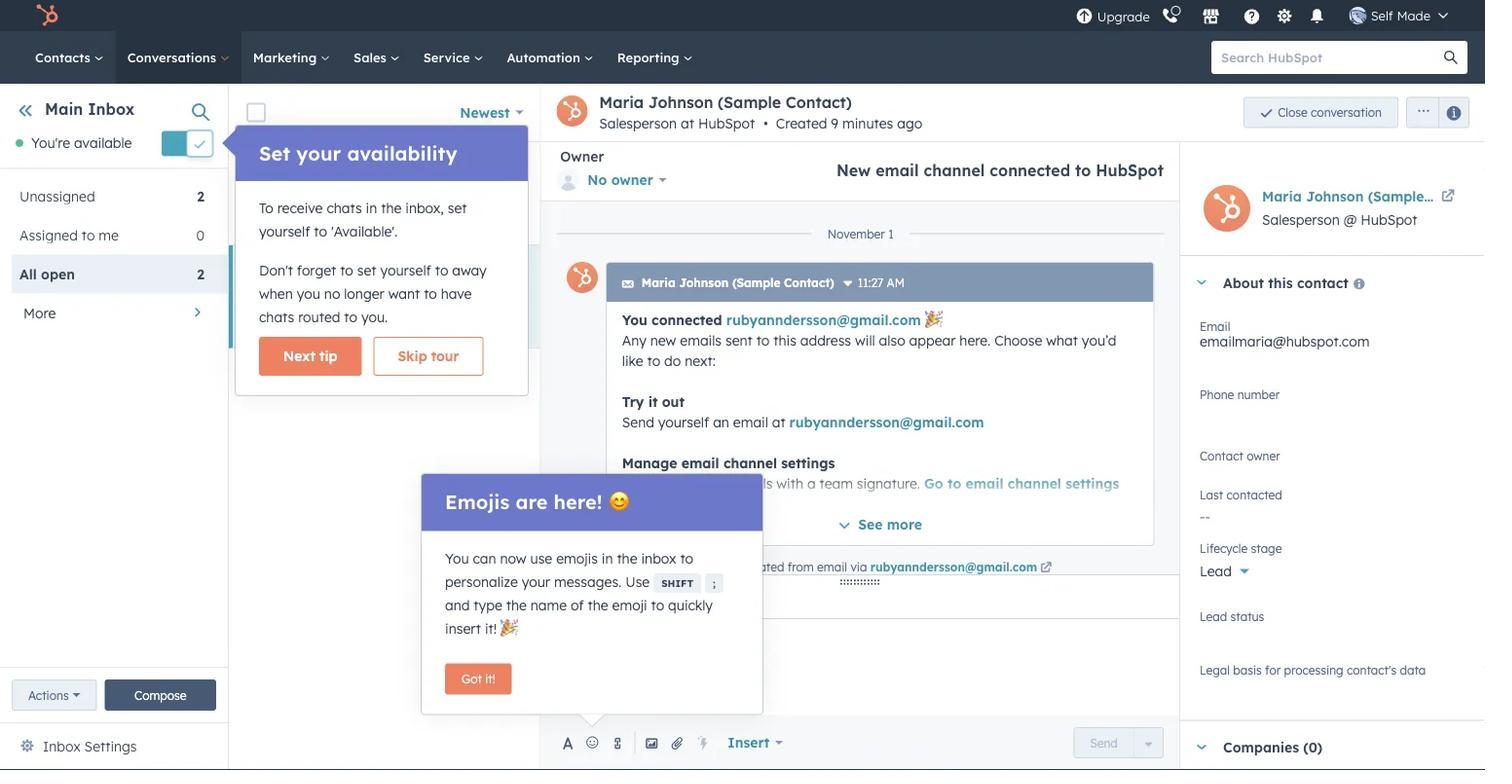 Task type: vqa. For each thing, say whether or not it's contained in the screenshot.
by:
no



Task type: describe. For each thing, give the bounding box(es) containing it.
(sample inside maria johnson (sample contact) link
[[1368, 188, 1424, 205]]

channel for new email channel connected to hubspot
[[924, 161, 985, 180]]

availability
[[347, 141, 457, 166]]

as
[[1028, 188, 1043, 205]]

maria johnson (sample contact) up @
[[1262, 188, 1485, 205]]

no owner button for contact owner
[[1200, 445, 1466, 477]]

emojis are here! 😊
[[445, 490, 628, 514]]

tip
[[319, 348, 337, 365]]

menu containing self made
[[1074, 0, 1462, 31]]

send button
[[1074, 727, 1134, 759]]

like inside the new email channel connected to hubspot you connected rubyanndersson@gmail.com any new emails sent to this address will also appear here. choose what you'd like to do next:  try it out send yourself an email at <a href = 'mailt
[[1069, 315, 1090, 332]]

1 vertical spatial rubyanndersson@gmail.com link
[[789, 413, 984, 430]]

compose
[[134, 688, 187, 703]]

will for hubspot
[[803, 315, 823, 332]]

in inside to receive chats in the inbox, set yourself to 'available'.
[[366, 200, 377, 217]]

chats inside don't forget to set yourself to away when you no longer want to have chats routed to you.
[[259, 309, 294, 326]]

manage email channel settings personalize your emails with a team signature. go to email channel settings
[[622, 454, 1119, 492]]

form from maria johnson (sample contact) with subject (no subject) row
[[229, 142, 1485, 245]]

channel for manage email channel settings personalize your emails with a team signature. go to email channel settings
[[723, 454, 777, 471]]

maria inside maria johnson (sample contact) salesperson at hubspot • created 9 minutes ago
[[599, 93, 644, 112]]

receive
[[277, 200, 323, 217]]

you connected rubyanndersson@gmail.com 🎉 any new emails sent to this address will also appear here. choose what you'd like to do next:
[[622, 311, 1116, 369]]

1 form from the left
[[473, 188, 504, 205]]

new email channel connected to hubspot you connected rubyanndersson@gmail.com any new emails sent to this address will also appear here. choose what you'd like to do next:  try it out send yourself an email at <a href = 'mailt
[[284, 289, 1485, 332]]

newest button
[[447, 93, 536, 132]]

address inside you connected rubyanndersson@gmail.com 🎉 any new emails sent to this address will also appear here. choose what you'd like to do next:
[[800, 332, 851, 349]]

am
[[886, 276, 904, 290]]

sent inside the new email channel connected to hubspot you connected rubyanndersson@gmail.com any new emails sent to this address will also appear here. choose what you'd like to do next:  try it out send yourself an email at <a href = 'mailt
[[674, 315, 701, 332]]

do inside form from maria johnson (sample contact) with subject (no subject) row
[[1265, 188, 1281, 205]]

0 vertical spatial inbox
[[88, 99, 135, 119]]

settings
[[84, 738, 137, 755]]

to receive chats in the inbox, set yourself to 'available'.
[[259, 200, 467, 240]]

caret image for "about this contact" dropdown button
[[1196, 280, 1208, 285]]

lead for lead
[[1200, 563, 1232, 580]]

lifecycle stage
[[1200, 541, 1282, 556]]

new inside form from maria johnson (sample contact) with subject (no subject) row
[[702, 188, 728, 205]]

shift
[[661, 577, 693, 589]]

this inside you connected rubyanndersson@gmail.com 🎉 any new emails sent to this address will also appear here. choose what you'd like to do next:
[[773, 332, 796, 349]]

send inside the new email channel connected to hubspot you connected rubyanndersson@gmail.com any new emails sent to this address will also appear here. choose what you'd like to do next:  try it out send yourself an email at <a href = 'mailt
[[1227, 315, 1259, 332]]

send inside button
[[1090, 736, 1118, 750]]

marketplaces image
[[1202, 9, 1220, 26]]

to inside you can now use emojis in the inbox to personalize your messages. use
[[680, 550, 694, 567]]

email for email
[[586, 586, 623, 603]]

johnson inside form from maria johnson (sample contact) with subject (no subject) row
[[336, 159, 403, 178]]

(sample inside email from maria johnson (sample contact) with subject new email channel connected to hubspot row
[[398, 262, 459, 281]]

got it! button
[[445, 664, 512, 695]]

href
[[1413, 315, 1439, 332]]

unassigned
[[19, 187, 95, 204]]

last contacted
[[1200, 487, 1282, 502]]

at inside maria johnson (sample contact) salesperson at hubspot • created 9 minutes ago
[[681, 115, 694, 132]]

2 for unassigned
[[197, 187, 205, 204]]

yourself inside try it out send yourself an email at rubyanndersson@gmail.com
[[658, 413, 709, 430]]

to inside manage email channel settings personalize your emails with a team signature. go to email channel settings
[[947, 475, 961, 492]]

a inside row
[[1417, 188, 1425, 205]]

11m for email from maria johnson (sample contact) with subject new email channel connected to hubspot row
[[506, 264, 528, 279]]

(nov
[[508, 188, 539, 205]]

9
[[831, 115, 839, 132]]

Search HubSpot search field
[[1212, 41, 1450, 74]]

2 horizontal spatial it
[[1343, 188, 1352, 205]]

hubspot inside maria johnson (sample contact) salesperson at hubspot • created 9 minutes ago
[[698, 115, 755, 132]]

also for (nov
[[916, 188, 942, 205]]

email for email emailmaria@hubspot.com
[[1200, 319, 1230, 334]]

like inside form from maria johnson (sample contact) with subject (no subject) row
[[1222, 188, 1244, 205]]

you can now use emojis in the inbox to personalize your messages. use
[[445, 550, 694, 590]]

johnson inside email from maria johnson (sample contact) with subject new email channel connected to hubspot row
[[331, 262, 394, 281]]

sent inside you connected rubyanndersson@gmail.com 🎉 any new emails sent to this address will also appear here. choose what you'd like to do next:
[[725, 332, 752, 349]]

data
[[1400, 663, 1426, 677]]

all
[[19, 265, 37, 282]]

(sample inside form from maria johnson (sample contact) with subject (no subject) row
[[408, 159, 473, 178]]

next
[[283, 348, 315, 365]]

maria down am)
[[641, 276, 675, 290]]

try inside try it out send yourself an email at rubyanndersson@gmail.com
[[622, 393, 644, 410]]

skip
[[398, 348, 427, 365]]

you'd inside you connected rubyanndersson@gmail.com 🎉 any new emails sent to this address will also appear here. choose what you'd like to do next:
[[1081, 332, 1116, 349]]

routed
[[298, 309, 340, 326]]

main
[[45, 99, 83, 119]]

new inside the new email channel connected to hubspot you connected rubyanndersson@gmail.com any new emails sent to this address will also appear here. choose what you'd like to do next:  try it out send yourself an email at <a href = 'mailt
[[598, 315, 624, 332]]

all open
[[19, 265, 75, 282]]

made
[[1397, 7, 1431, 23]]

ruby anderson image
[[1350, 7, 1367, 24]]

contact
[[1200, 448, 1244, 463]]

november
[[827, 226, 885, 241]]

this inside form from maria johnson (sample contact) with subject (no subject) row
[[831, 188, 854, 205]]

marketplaces button
[[1191, 0, 1232, 31]]

you.
[[361, 309, 388, 326]]

appear for (nov
[[946, 188, 993, 205]]

1 horizontal spatial salesperson
[[1262, 211, 1340, 228]]

next: inside the new email channel connected to hubspot you connected rubyanndersson@gmail.com any new emails sent to this address will also appear here. choose what you'd like to do next:  try it out send yourself an email at <a href = 'mailt
[[1131, 315, 1162, 332]]

self made
[[1371, 7, 1431, 23]]

from
[[787, 559, 813, 574]]

lead button
[[1200, 552, 1466, 584]]

it inside try it out send yourself an email at rubyanndersson@gmail.com
[[648, 393, 657, 410]]

are
[[516, 490, 548, 514]]

longer
[[344, 285, 384, 302]]

insert
[[728, 734, 770, 751]]

try inside form from maria johnson (sample contact) with subject (no subject) row
[[1320, 188, 1339, 205]]

with
[[776, 475, 803, 492]]

owner for no owner
[[611, 171, 653, 188]]

got it!
[[462, 672, 495, 687]]

send inside form from maria johnson (sample contact) with subject (no subject) row
[[1380, 188, 1413, 205]]

maria up receive
[[284, 159, 331, 178]]

<a
[[1394, 315, 1409, 332]]

actions button
[[12, 680, 97, 711]]

calling icon button
[[1154, 3, 1187, 28]]

notifications image
[[1309, 9, 1326, 26]]

the inside you can now use emojis in the inbox to personalize your messages. use
[[617, 550, 637, 567]]

calling icon image
[[1162, 8, 1179, 25]]

;
[[713, 577, 716, 589]]

got
[[462, 672, 482, 687]]

11:28:05
[[590, 188, 640, 205]]

conversation
[[666, 559, 738, 574]]

like inside you connected rubyanndersson@gmail.com 🎉 any new emails sent to this address will also appear here. choose what you'd like to do next:
[[622, 352, 643, 369]]

november 1
[[827, 226, 893, 241]]

search button
[[1435, 41, 1468, 74]]

want
[[388, 285, 420, 302]]

also for hubspot
[[827, 315, 854, 332]]

emojis
[[445, 490, 510, 514]]

your inside you can now use emojis in the inbox to personalize your messages. use
[[522, 573, 550, 590]]

yourself inside the new email channel connected to hubspot you connected rubyanndersson@gmail.com any new emails sent to this address will also appear here. choose what you'd like to do next:  try it out send yourself an email at <a href = 'mailt
[[1263, 315, 1314, 332]]

0 vertical spatial settings
[[781, 454, 834, 471]]

🎉 inside you connected rubyanndersson@gmail.com 🎉 any new emails sent to this address will also appear here. choose what you'd like to do next:
[[924, 311, 938, 328]]

0
[[196, 226, 205, 243]]

companies (0) button
[[1180, 721, 1466, 770]]

to inside ; and type the name of the emoji to quickly insert it! 🎉
[[651, 597, 664, 614]]

contacts link
[[23, 31, 116, 84]]

a inside manage email channel settings personalize your emails with a team signature. go to email channel settings
[[807, 475, 815, 492]]

conversations
[[127, 49, 220, 65]]

choose inside form from maria johnson (sample contact) with subject (no subject) row
[[1097, 188, 1144, 205]]

more
[[887, 516, 922, 533]]

address inside the new email channel connected to hubspot you connected rubyanndersson@gmail.com any new emails sent to this address will also appear here. choose what you'd like to do next:  try it out send yourself an email at <a href = 'mailt
[[748, 315, 799, 332]]

emails for connected
[[680, 332, 721, 349]]

11:27
[[857, 276, 883, 290]]

stage
[[1251, 541, 1282, 556]]

maria johnson (sample contact) salesperson at hubspot • created 9 minutes ago
[[599, 93, 922, 132]]

you for you connected rubyanndersson@gmail.com 🎉 any new emails sent to this address will also appear here. choose what you'd like to do next:
[[622, 311, 647, 328]]

rubyanndersson@gmail.com inside you connected rubyanndersson@gmail.com 🎉 any new emails sent to this address will also appear here. choose what you'd like to do next:
[[726, 311, 921, 328]]

owner up last contacted
[[1223, 456, 1262, 473]]

companies (0)
[[1223, 739, 1323, 756]]

messages.
[[554, 573, 622, 590]]

new email channel connected to hubspot heading
[[837, 161, 1164, 180]]

you connected default ticket form (nov 1, 2023 11:28:05 am) any new submissions to this form will also appear here as tickets. choose what you'd like to do next:  try it out  send a test subm
[[284, 188, 1485, 205]]

caret image for companies (0) dropdown button
[[1196, 745, 1208, 750]]

2 form from the left
[[858, 188, 888, 205]]

out inside the new email channel connected to hubspot you connected rubyanndersson@gmail.com any new emails sent to this address will also appear here. choose what you'd like to do next:  try it out send yourself an email at <a href = 'mailt
[[1202, 315, 1223, 332]]

more info image
[[842, 279, 853, 290]]

legal basis for processing contact's data
[[1200, 663, 1426, 677]]

next tip
[[283, 348, 337, 365]]

yourself inside to receive chats in the inbox, set yourself to 'available'.
[[259, 223, 310, 240]]

what inside you connected rubyanndersson@gmail.com 🎉 any new emails sent to this address will also appear here. choose what you'd like to do next:
[[1046, 332, 1078, 349]]

salesperson @ hubspot
[[1262, 211, 1418, 228]]

0 vertical spatial rubyanndersson@gmail.com link
[[726, 311, 921, 328]]

about this contact button
[[1180, 256, 1466, 309]]

an inside the new email channel connected to hubspot you connected rubyanndersson@gmail.com any new emails sent to this address will also appear here. choose what you'd like to do next:  try it out send yourself an email at <a href = 'mailt
[[1318, 315, 1334, 332]]

actions
[[28, 688, 69, 703]]

out inside form from maria johnson (sample contact) with subject (no subject) row
[[1355, 188, 1377, 205]]

no owner button for owner
[[556, 166, 667, 195]]

set inside to receive chats in the inbox, set yourself to 'available'.
[[448, 200, 467, 217]]

lead for lead status
[[1200, 609, 1227, 624]]

automation
[[507, 49, 584, 65]]

rubyanndersson@gmail.com inside the new email channel connected to hubspot you connected rubyanndersson@gmail.com any new emails sent to this address will also appear here. choose what you'd like to do next:  try it out send yourself an email at <a href = 'mailt
[[383, 315, 566, 332]]

can
[[473, 550, 496, 567]]

created
[[742, 559, 784, 574]]

email button
[[541, 576, 662, 618]]

an inside try it out send yourself an email at rubyanndersson@gmail.com
[[713, 413, 729, 430]]

1,
[[543, 188, 552, 205]]

send inside try it out send yourself an email at rubyanndersson@gmail.com
[[622, 413, 654, 430]]

you're available
[[31, 135, 132, 152]]

chats inside to receive chats in the inbox, set yourself to 'available'.
[[327, 200, 362, 217]]

the inside to receive chats in the inbox, set yourself to 'available'.
[[381, 200, 402, 217]]

maria johnson (sample contact) down submissions
[[641, 276, 834, 290]]

the right of
[[588, 597, 608, 614]]

search image
[[1444, 51, 1458, 64]]

emojis
[[556, 550, 598, 567]]

phone
[[1200, 387, 1234, 402]]

test
[[1429, 188, 1453, 205]]

new for new email channel connected to hubspot you connected rubyanndersson@gmail.com any new emails sent to this address will also appear here. choose what you'd like to do next:  try it out send yourself an email at <a href = 'mailt
[[284, 289, 315, 307]]

contact owner no owner
[[1200, 448, 1280, 473]]

now
[[500, 550, 526, 567]]

maria johnson (sample contact) inside form from maria johnson (sample contact) with subject (no subject) row
[[284, 159, 546, 178]]

here
[[997, 188, 1025, 205]]

contacted
[[1227, 487, 1282, 502]]

reporting link
[[605, 31, 705, 84]]

created
[[776, 115, 827, 132]]

you for you can now use emojis in the inbox to personalize your messages. use
[[445, 550, 469, 567]]



Task type: locate. For each thing, give the bounding box(es) containing it.
you're
[[31, 135, 70, 152]]

rubyanndersson@gmail.com down have
[[383, 315, 566, 332]]

out up the manage
[[662, 393, 684, 410]]

last
[[1200, 487, 1223, 502]]

personalize
[[445, 573, 518, 590]]

0 horizontal spatial choose
[[943, 315, 990, 332]]

0 vertical spatial caret image
[[1196, 280, 1208, 285]]

emails inside the new email channel connected to hubspot you connected rubyanndersson@gmail.com any new emails sent to this address will also appear here. choose what you'd like to do next:  try it out send yourself an email at <a href = 'mailt
[[628, 315, 670, 332]]

you'd inside the new email channel connected to hubspot you connected rubyanndersson@gmail.com any new emails sent to this address will also appear here. choose what you'd like to do next:  try it out send yourself an email at <a href = 'mailt
[[1030, 315, 1065, 332]]

the right "type"
[[506, 597, 527, 614]]

1 horizontal spatial out
[[1202, 315, 1223, 332]]

😊
[[608, 490, 628, 514]]

form up november 1
[[858, 188, 888, 205]]

0 vertical spatial chats
[[327, 200, 362, 217]]

no down owner
[[587, 171, 607, 188]]

caret image
[[1196, 280, 1208, 285], [1196, 745, 1208, 750]]

try
[[1320, 188, 1339, 205], [1166, 315, 1185, 332], [622, 393, 644, 410]]

more
[[23, 304, 56, 321]]

also inside you connected rubyanndersson@gmail.com 🎉 any new emails sent to this address will also appear here. choose what you'd like to do next:
[[879, 332, 905, 349]]

help image
[[1243, 9, 1261, 26]]

your right set
[[296, 141, 341, 166]]

contacts
[[35, 49, 94, 65]]

what inside form from maria johnson (sample contact) with subject (no subject) row
[[1148, 188, 1180, 205]]

1 2 from the top
[[197, 187, 205, 204]]

at inside the new email channel connected to hubspot you connected rubyanndersson@gmail.com any new emails sent to this address will also appear here. choose what you'd like to do next:  try it out send yourself an email at <a href = 'mailt
[[1377, 315, 1390, 332]]

1 vertical spatial 11m
[[506, 264, 528, 279]]

link opens in a new window image
[[1040, 559, 1052, 577], [1040, 562, 1052, 574]]

1 vertical spatial 🎉
[[501, 620, 514, 637]]

johnson inside maria johnson (sample contact) link
[[1306, 188, 1364, 205]]

your inside manage email channel settings personalize your emails with a team signature. go to email channel settings
[[698, 475, 727, 492]]

0 horizontal spatial new
[[598, 315, 624, 332]]

email from maria johnson (sample contact) with subject new email channel connected to hubspot row
[[229, 245, 1485, 349]]

close conversation
[[1278, 105, 1382, 120]]

self made button
[[1338, 0, 1460, 31]]

skip tour button
[[374, 337, 483, 376]]

also down new email channel connected to hubspot heading
[[916, 188, 942, 205]]

emails for email
[[731, 475, 772, 492]]

2 horizontal spatial out
[[1355, 188, 1377, 205]]

0 vertical spatial do
[[1265, 188, 1281, 205]]

at inside try it out send yourself an email at rubyanndersson@gmail.com
[[772, 413, 785, 430]]

appear inside form from maria johnson (sample contact) with subject (no subject) row
[[946, 188, 993, 205]]

out inside try it out send yourself an email at rubyanndersson@gmail.com
[[662, 393, 684, 410]]

channel for new email channel connected to hubspot you connected rubyanndersson@gmail.com any new emails sent to this address will also appear here. choose what you'd like to do next:  try it out send yourself an email at <a href = 'mailt
[[361, 289, 415, 307]]

the left inbox,
[[381, 200, 402, 217]]

Phone number text field
[[1200, 384, 1466, 423]]

caret image left about
[[1196, 280, 1208, 285]]

ago
[[897, 115, 922, 132]]

0 horizontal spatial any
[[570, 315, 595, 332]]

you inside you can now use emojis in the inbox to personalize your messages. use
[[445, 550, 469, 567]]

1 horizontal spatial inbox
[[88, 99, 135, 119]]

2 caret image from the top
[[1196, 745, 1208, 750]]

11m right 'away'
[[506, 264, 528, 279]]

rubyanndersson@gmail.com link up manage email channel settings personalize your emails with a team signature. go to email channel settings
[[789, 413, 984, 430]]

2 horizontal spatial your
[[698, 475, 727, 492]]

rubyanndersson@gmail.com
[[726, 311, 921, 328], [383, 315, 566, 332], [789, 413, 984, 430], [870, 559, 1037, 574]]

1 vertical spatial next:
[[1131, 315, 1162, 332]]

0 vertical spatial email
[[1200, 319, 1230, 334]]

salesperson inside maria johnson (sample contact) salesperson at hubspot • created 9 minutes ago
[[599, 115, 677, 132]]

email emailmaria@hubspot.com
[[1200, 319, 1370, 350]]

0 horizontal spatial a
[[807, 475, 815, 492]]

no inside no owner popup button
[[587, 171, 607, 188]]

any inside the new email channel connected to hubspot you connected rubyanndersson@gmail.com any new emails sent to this address will also appear here. choose what you'd like to do next:  try it out send yourself an email at <a href = 'mailt
[[570, 315, 595, 332]]

no owner button down owner
[[556, 166, 667, 195]]

here. inside the new email channel connected to hubspot you connected rubyanndersson@gmail.com any new emails sent to this address will also appear here. choose what you'd like to do next:  try it out send yourself an email at <a href = 'mailt
[[908, 315, 939, 332]]

0 vertical spatial at
[[681, 115, 694, 132]]

2 down 0
[[197, 265, 205, 282]]

11m inside form from maria johnson (sample contact) with subject (no subject) row
[[506, 161, 528, 176]]

connected inside form from maria johnson (sample contact) with subject (no subject) row
[[312, 188, 379, 205]]

here!
[[554, 490, 602, 514]]

you inside you connected rubyanndersson@gmail.com 🎉 any new emails sent to this address will also appear here. choose what you'd like to do next:
[[622, 311, 647, 328]]

caret image inside companies (0) dropdown button
[[1196, 745, 1208, 750]]

next: inside you connected rubyanndersson@gmail.com 🎉 any new emails sent to this address will also appear here. choose what you'd like to do next:
[[684, 352, 715, 369]]

0 vertical spatial it
[[1343, 188, 1352, 205]]

yourself
[[259, 223, 310, 240], [380, 262, 431, 279], [1263, 315, 1314, 332], [658, 413, 709, 430]]

appear inside the new email channel connected to hubspot you connected rubyanndersson@gmail.com any new emails sent to this address will also appear here. choose what you'd like to do next:  try it out send yourself an email at <a href = 'mailt
[[857, 315, 904, 332]]

new up routed
[[284, 289, 315, 307]]

1 horizontal spatial in
[[602, 550, 613, 567]]

it left email emailmaria@hubspot.com
[[1189, 315, 1198, 332]]

it inside the new email channel connected to hubspot you connected rubyanndersson@gmail.com any new emails sent to this address will also appear here. choose what you'd like to do next:  try it out send yourself an email at <a href = 'mailt
[[1189, 315, 1198, 332]]

main inbox
[[45, 99, 135, 119]]

0 horizontal spatial it
[[648, 393, 657, 410]]

you for you connected default ticket form (nov 1, 2023 11:28:05 am) any new submissions to this form will also appear here as tickets. choose what you'd like to do next:  try it out  send a test subm
[[284, 188, 308, 205]]

email inside email emailmaria@hubspot.com
[[1200, 319, 1230, 334]]

0 horizontal spatial your
[[296, 141, 341, 166]]

form left (nov
[[473, 188, 504, 205]]

out up phone
[[1202, 315, 1223, 332]]

address up try it out send yourself an email at rubyanndersson@gmail.com
[[748, 315, 799, 332]]

@
[[1344, 211, 1357, 228]]

inbox
[[88, 99, 135, 119], [43, 738, 81, 755]]

(sample down submissions
[[732, 276, 780, 290]]

salesperson left @
[[1262, 211, 1340, 228]]

rubyanndersson@gmail.com up manage email channel settings personalize your emails with a team signature. go to email channel settings
[[789, 413, 984, 430]]

(sample left test
[[1368, 188, 1424, 205]]

lead inside "popup button"
[[1200, 563, 1232, 580]]

at left the <a
[[1377, 315, 1390, 332]]

2 for all open
[[197, 265, 205, 282]]

a
[[1417, 188, 1425, 205], [807, 475, 815, 492]]

chats up 'available'.
[[327, 200, 362, 217]]

status
[[1231, 609, 1264, 624]]

set inside don't forget to set yourself to away when you no longer want to have chats routed to you.
[[357, 262, 376, 279]]

0 horizontal spatial at
[[681, 115, 694, 132]]

form
[[473, 188, 504, 205], [858, 188, 888, 205]]

try inside the new email channel connected to hubspot you connected rubyanndersson@gmail.com any new emails sent to this address will also appear here. choose what you'd like to do next:  try it out send yourself an email at <a href = 'mailt
[[1166, 315, 1185, 332]]

no owner button up last contacted text box
[[1200, 445, 1466, 477]]

do inside you connected rubyanndersson@gmail.com 🎉 any new emails sent to this address will also appear here. choose what you'd like to do next:
[[664, 352, 681, 369]]

in inside you can now use emojis in the inbox to personalize your messages. use
[[602, 550, 613, 567]]

it! inside "button"
[[485, 672, 495, 687]]

1 vertical spatial a
[[807, 475, 815, 492]]

2 vertical spatial next:
[[684, 352, 715, 369]]

will inside you connected rubyanndersson@gmail.com 🎉 any new emails sent to this address will also appear here. choose what you'd like to do next:
[[855, 332, 875, 349]]

1 horizontal spatial email
[[1200, 319, 1230, 334]]

🎉 inside ; and type the name of the emoji to quickly insert it! 🎉
[[501, 620, 514, 637]]

yourself inside don't forget to set yourself to away when you no longer want to have chats routed to you.
[[380, 262, 431, 279]]

1 vertical spatial out
[[1202, 315, 1223, 332]]

a right with
[[807, 475, 815, 492]]

0 horizontal spatial settings
[[781, 454, 834, 471]]

1 vertical spatial at
[[1377, 315, 1390, 332]]

1 11m from the top
[[506, 161, 528, 176]]

send
[[1380, 188, 1413, 205], [1227, 315, 1259, 332], [622, 413, 654, 430], [1090, 736, 1118, 750]]

you inside form from maria johnson (sample contact) with subject (no subject) row
[[284, 188, 308, 205]]

service link
[[412, 31, 495, 84]]

sent
[[674, 315, 701, 332], [725, 332, 752, 349]]

any inside form from maria johnson (sample contact) with subject (no subject) row
[[674, 188, 698, 205]]

owner inside popup button
[[611, 171, 653, 188]]

team
[[819, 475, 853, 492]]

main content
[[229, 84, 1485, 770]]

marketing link
[[241, 31, 342, 84]]

1 horizontal spatial address
[[800, 332, 851, 349]]

your right personalize
[[698, 475, 727, 492]]

owner
[[560, 148, 604, 165]]

2 horizontal spatial next:
[[1285, 188, 1316, 205]]

signature.
[[856, 475, 920, 492]]

any inside you connected rubyanndersson@gmail.com 🎉 any new emails sent to this address will also appear here. choose what you'd like to do next:
[[622, 332, 646, 349]]

at up with
[[772, 413, 785, 430]]

tickets.
[[1047, 188, 1093, 205]]

2 horizontal spatial like
[[1222, 188, 1244, 205]]

2 horizontal spatial new
[[702, 188, 728, 205]]

1 vertical spatial lead
[[1200, 609, 1227, 624]]

email inside try it out send yourself an email at rubyanndersson@gmail.com
[[733, 413, 768, 430]]

1 horizontal spatial here.
[[959, 332, 990, 349]]

2 vertical spatial do
[[664, 352, 681, 369]]

connected inside you connected rubyanndersson@gmail.com 🎉 any new emails sent to this address will also appear here. choose what you'd like to do next:
[[651, 311, 722, 328]]

will inside form from maria johnson (sample contact) with subject (no subject) row
[[892, 188, 912, 205]]

0 horizontal spatial do
[[664, 352, 681, 369]]

1 horizontal spatial an
[[1318, 315, 1334, 332]]

maria johnson (sample contact) inside email from maria johnson (sample contact) with subject new email channel connected to hubspot row
[[284, 262, 527, 281]]

here. inside you connected rubyanndersson@gmail.com 🎉 any new emails sent to this address will also appear here. choose what you'd like to do next:
[[959, 332, 990, 349]]

(sample inside maria johnson (sample contact) salesperson at hubspot • created 9 minutes ago
[[718, 93, 781, 112]]

ticket
[[434, 188, 469, 205]]

1 vertical spatial set
[[357, 262, 376, 279]]

johnson
[[648, 93, 713, 112], [336, 159, 403, 178], [1306, 188, 1364, 205], [331, 262, 394, 281], [679, 276, 728, 290]]

11m up (nov
[[506, 161, 528, 176]]

email inside button
[[586, 586, 623, 603]]

about this contact
[[1223, 274, 1349, 291]]

contact) inside maria johnson (sample contact) salesperson at hubspot • created 9 minutes ago
[[786, 93, 852, 112]]

set right inbox,
[[448, 200, 467, 217]]

notifications button
[[1301, 0, 1334, 31]]

0 vertical spatial no owner button
[[556, 166, 667, 195]]

0 vertical spatial 🎉
[[924, 311, 938, 328]]

0 horizontal spatial no owner button
[[556, 166, 667, 195]]

email right of
[[586, 586, 623, 603]]

0 vertical spatial next:
[[1285, 188, 1316, 205]]

settings link
[[1273, 5, 1297, 26]]

1 lead from the top
[[1200, 563, 1232, 580]]

salesperson
[[599, 115, 677, 132], [1262, 211, 1340, 228]]

1 horizontal spatial next:
[[1131, 315, 1162, 332]]

will inside the new email channel connected to hubspot you connected rubyanndersson@gmail.com any new emails sent to this address will also appear here. choose what you'd like to do next:  try it out send yourself an email at <a href = 'mailt
[[803, 315, 823, 332]]

1 horizontal spatial try
[[1166, 315, 1185, 332]]

1 horizontal spatial new
[[650, 332, 676, 349]]

new for new email channel connected to hubspot
[[837, 161, 871, 180]]

new inside you connected rubyanndersson@gmail.com 🎉 any new emails sent to this address will also appear here. choose what you'd like to do next:
[[650, 332, 676, 349]]

=
[[1442, 315, 1450, 332]]

do inside the new email channel connected to hubspot you connected rubyanndersson@gmail.com any new emails sent to this address will also appear here. choose what you'd like to do next:  try it out send yourself an email at <a href = 'mailt
[[1111, 315, 1128, 332]]

1 horizontal spatial 🎉
[[924, 311, 938, 328]]

rubyanndersson@gmail.com link down "more"
[[870, 559, 1054, 577]]

0 horizontal spatial no
[[587, 171, 607, 188]]

🎉
[[924, 311, 938, 328], [501, 620, 514, 637]]

it!
[[485, 620, 497, 637], [485, 672, 495, 687]]

1 horizontal spatial form
[[858, 188, 888, 205]]

2 vertical spatial rubyanndersson@gmail.com link
[[870, 559, 1054, 577]]

you'd
[[1030, 315, 1065, 332], [1081, 332, 1116, 349]]

this
[[831, 188, 854, 205], [1268, 274, 1293, 291], [722, 315, 745, 332], [773, 332, 796, 349]]

in
[[366, 200, 377, 217], [602, 550, 613, 567]]

no owner
[[587, 171, 653, 188]]

your down use on the bottom left of the page
[[522, 573, 550, 590]]

next: inside form from maria johnson (sample contact) with subject (no subject) row
[[1285, 188, 1316, 205]]

row group containing maria johnson (sample contact)
[[229, 142, 1485, 349]]

yourself up the manage
[[658, 413, 709, 430]]

at down reporting link
[[681, 115, 694, 132]]

use
[[625, 573, 650, 590]]

next:
[[1285, 188, 1316, 205], [1131, 315, 1162, 332], [684, 352, 715, 369]]

it! right got
[[485, 672, 495, 687]]

comment
[[698, 586, 761, 603]]

inbox up available
[[88, 99, 135, 119]]

contact
[[1297, 274, 1349, 291]]

choose inside the new email channel connected to hubspot you connected rubyanndersson@gmail.com any new emails sent to this address will also appear here. choose what you'd like to do next:  try it out send yourself an email at <a href = 'mailt
[[943, 315, 990, 332]]

1 horizontal spatial will
[[855, 332, 875, 349]]

what inside the new email channel connected to hubspot you connected rubyanndersson@gmail.com any new emails sent to this address will also appear here. choose what you'd like to do next:  try it out send yourself an email at <a href = 'mailt
[[994, 315, 1026, 332]]

a left test
[[1417, 188, 1425, 205]]

owner up contacted
[[1247, 448, 1280, 463]]

1 vertical spatial it
[[1189, 315, 1198, 332]]

0 horizontal spatial form
[[473, 188, 504, 205]]

1 horizontal spatial do
[[1111, 315, 1128, 332]]

lead left status
[[1200, 609, 1227, 624]]

2 horizontal spatial emails
[[731, 475, 772, 492]]

new up you connected default ticket form (nov 1, 2023 11:28:05 am) any new submissions to this form will also appear here as tickets. choose what you'd like to do next:  try it out  send a test subm
[[837, 161, 871, 180]]

1 horizontal spatial emails
[[680, 332, 721, 349]]

salesperson up 'no owner'
[[599, 115, 677, 132]]

appear inside you connected rubyanndersson@gmail.com 🎉 any new emails sent to this address will also appear here. choose what you'd like to do next:
[[909, 332, 955, 349]]

no inside contact owner no owner
[[1200, 456, 1219, 473]]

lifecycle
[[1200, 541, 1248, 556]]

reporting
[[617, 49, 683, 65]]

service
[[423, 49, 474, 65]]

maria down the reporting
[[599, 93, 644, 112]]

1 vertical spatial do
[[1111, 315, 1128, 332]]

caret image inside "about this contact" dropdown button
[[1196, 280, 1208, 285]]

0 horizontal spatial out
[[662, 393, 684, 410]]

forget
[[297, 262, 336, 279]]

johnson inside maria johnson (sample contact) salesperson at hubspot • created 9 minutes ago
[[648, 93, 713, 112]]

maria up salesperson @ hubspot
[[1262, 188, 1302, 205]]

2 vertical spatial it
[[648, 393, 657, 410]]

set up longer
[[357, 262, 376, 279]]

caret image left "companies"
[[1196, 745, 1208, 750]]

0 vertical spatial no
[[587, 171, 607, 188]]

0 horizontal spatial set
[[357, 262, 376, 279]]

this inside dropdown button
[[1268, 274, 1293, 291]]

set your availability
[[259, 141, 457, 166]]

row group
[[229, 142, 1485, 349]]

11m for form from maria johnson (sample contact) with subject (no subject) row
[[506, 161, 528, 176]]

send group
[[1074, 727, 1164, 759]]

hubspot image
[[35, 4, 58, 27]]

(sample up ticket
[[408, 159, 473, 178]]

email down about
[[1200, 319, 1230, 334]]

rubyanndersson@gmail.com inside try it out send yourself an email at rubyanndersson@gmail.com
[[789, 413, 984, 430]]

settings image
[[1276, 8, 1294, 26]]

1 caret image from the top
[[1196, 280, 1208, 285]]

1 vertical spatial salesperson
[[1262, 211, 1340, 228]]

2 horizontal spatial do
[[1265, 188, 1281, 205]]

2
[[197, 187, 205, 204], [197, 265, 205, 282]]

1 horizontal spatial any
[[622, 332, 646, 349]]

0 horizontal spatial emails
[[628, 315, 670, 332]]

marketing
[[253, 49, 320, 65]]

you inside the new email channel connected to hubspot you connected rubyanndersson@gmail.com any new emails sent to this address will also appear here. choose what you'd like to do next:  try it out send yourself an email at <a href = 'mailt
[[284, 315, 308, 332]]

2 horizontal spatial what
[[1148, 188, 1180, 205]]

via
[[850, 559, 867, 574]]

this inside the new email channel connected to hubspot you connected rubyanndersson@gmail.com any new emails sent to this address will also appear here. choose what you'd like to do next:  try it out send yourself an email at <a href = 'mailt
[[722, 315, 745, 332]]

0 horizontal spatial inbox
[[43, 738, 81, 755]]

no up last
[[1200, 456, 1219, 473]]

submissions
[[732, 188, 810, 205]]

0 horizontal spatial in
[[366, 200, 377, 217]]

1 horizontal spatial you'd
[[1081, 332, 1116, 349]]

2 link opens in a new window image from the top
[[1040, 562, 1052, 574]]

in right emojis
[[602, 550, 613, 567]]

also down more info image
[[827, 315, 854, 332]]

upgrade image
[[1076, 8, 1093, 26]]

it up @
[[1343, 188, 1352, 205]]

yourself up want
[[380, 262, 431, 279]]

conversation created from email via
[[666, 559, 870, 574]]

connected
[[990, 161, 1070, 180], [312, 188, 379, 205], [419, 289, 491, 307], [651, 311, 722, 328], [312, 315, 379, 332]]

emailmaria@hubspot.com
[[1200, 333, 1370, 350]]

1 horizontal spatial also
[[879, 332, 905, 349]]

address down more info image
[[800, 332, 851, 349]]

out up @
[[1355, 188, 1377, 205]]

away
[[452, 262, 487, 279]]

(sample up want
[[398, 262, 459, 281]]

it! down "type"
[[485, 620, 497, 637]]

chats down when
[[259, 309, 294, 326]]

1 horizontal spatial at
[[772, 413, 785, 430]]

emoji
[[612, 597, 647, 614]]

when
[[259, 285, 293, 302]]

0 vertical spatial like
[[1222, 188, 1244, 205]]

1 horizontal spatial settings
[[1065, 475, 1119, 492]]

owner for contact owner no owner
[[1247, 448, 1280, 463]]

at
[[681, 115, 694, 132], [1377, 315, 1390, 332], [772, 413, 785, 430]]

also down am
[[879, 332, 905, 349]]

yourself up emailmaria@hubspot.com
[[1263, 315, 1314, 332]]

(sample up •
[[718, 93, 781, 112]]

maria johnson (sample contact) up 'default'
[[284, 159, 546, 178]]

minutes
[[842, 115, 893, 132]]

rubyanndersson@gmail.com down "more"
[[870, 559, 1037, 574]]

the up use
[[617, 550, 637, 567]]

2 horizontal spatial any
[[674, 188, 698, 205]]

0 vertical spatial in
[[366, 200, 377, 217]]

0 horizontal spatial like
[[622, 352, 643, 369]]

rubyanndersson@gmail.com down more info image
[[726, 311, 921, 328]]

1 vertical spatial no
[[1200, 456, 1219, 473]]

1 vertical spatial settings
[[1065, 475, 1119, 492]]

0 horizontal spatial new
[[284, 289, 315, 307]]

hubspot link
[[23, 4, 73, 27]]

0 vertical spatial an
[[1318, 315, 1334, 332]]

phone number
[[1200, 387, 1280, 402]]

choose inside you connected rubyanndersson@gmail.com 🎉 any new emails sent to this address will also appear here. choose what you'd like to do next:
[[994, 332, 1042, 349]]

maria johnson (sample contact) up want
[[284, 262, 527, 281]]

1 horizontal spatial it
[[1189, 315, 1198, 332]]

do
[[1265, 188, 1281, 205], [1111, 315, 1128, 332], [664, 352, 681, 369]]

channel
[[924, 161, 985, 180], [361, 289, 415, 307], [723, 454, 777, 471], [1007, 475, 1061, 492]]

hubspot inside the new email channel connected to hubspot you connected rubyanndersson@gmail.com any new emails sent to this address will also appear here. choose what you'd like to do next:  try it out send yourself an email at <a href = 'mailt
[[513, 289, 574, 307]]

1 horizontal spatial new
[[837, 161, 871, 180]]

sales link
[[342, 31, 412, 84]]

in up 'available'.
[[366, 200, 377, 217]]

yourself down receive
[[259, 223, 310, 240]]

2 up 0
[[197, 187, 205, 204]]

1 vertical spatial caret image
[[1196, 745, 1208, 750]]

1 horizontal spatial a
[[1417, 188, 1425, 205]]

owner right '2023'
[[611, 171, 653, 188]]

1 vertical spatial 2
[[197, 265, 205, 282]]

2 lead from the top
[[1200, 609, 1227, 624]]

maria up 'you' on the top
[[284, 262, 327, 281]]

lead down the lifecycle on the right bottom of the page
[[1200, 563, 1232, 580]]

0 vertical spatial new
[[837, 161, 871, 180]]

0 vertical spatial salesperson
[[599, 115, 677, 132]]

to inside to receive chats in the inbox, set yourself to 'available'.
[[314, 223, 327, 240]]

maria johnson (sample contact) link
[[1262, 185, 1485, 208]]

will for (nov
[[892, 188, 912, 205]]

0 horizontal spatial 🎉
[[501, 620, 514, 637]]

2 vertical spatial at
[[772, 413, 785, 430]]

1 vertical spatial in
[[602, 550, 613, 567]]

it up the manage
[[648, 393, 657, 410]]

inbox,
[[405, 200, 444, 217]]

you're available image
[[16, 139, 23, 147]]

1 link opens in a new window image from the top
[[1040, 559, 1052, 577]]

2 2 from the top
[[197, 265, 205, 282]]

use
[[530, 550, 552, 567]]

1 horizontal spatial like
[[1069, 315, 1090, 332]]

11m inside email from maria johnson (sample contact) with subject new email channel connected to hubspot row
[[506, 264, 528, 279]]

group
[[1399, 97, 1470, 128]]

0 horizontal spatial will
[[803, 315, 823, 332]]

inbox left settings
[[43, 738, 81, 755]]

2 11m from the top
[[506, 264, 528, 279]]

self
[[1371, 7, 1393, 23]]

contact)
[[786, 93, 852, 112], [478, 159, 546, 178], [1428, 188, 1485, 205], [463, 262, 527, 281], [784, 276, 834, 290]]

conversations link
[[116, 31, 241, 84]]

menu
[[1074, 0, 1462, 31]]

1 horizontal spatial your
[[522, 573, 550, 590]]

insert button
[[715, 724, 796, 763]]

it! inside ; and type the name of the emoji to quickly insert it! 🎉
[[485, 620, 497, 637]]

0 horizontal spatial chats
[[259, 309, 294, 326]]

Last contacted text field
[[1200, 499, 1466, 530]]

compose button
[[105, 680, 216, 711]]

0 vertical spatial lead
[[1200, 563, 1232, 580]]

0 horizontal spatial what
[[994, 315, 1026, 332]]

2 horizontal spatial at
[[1377, 315, 1390, 332]]

appear for hubspot
[[857, 315, 904, 332]]

rubyanndersson@gmail.com link down more info image
[[726, 311, 921, 328]]

main content containing maria johnson (sample contact)
[[229, 84, 1485, 770]]



